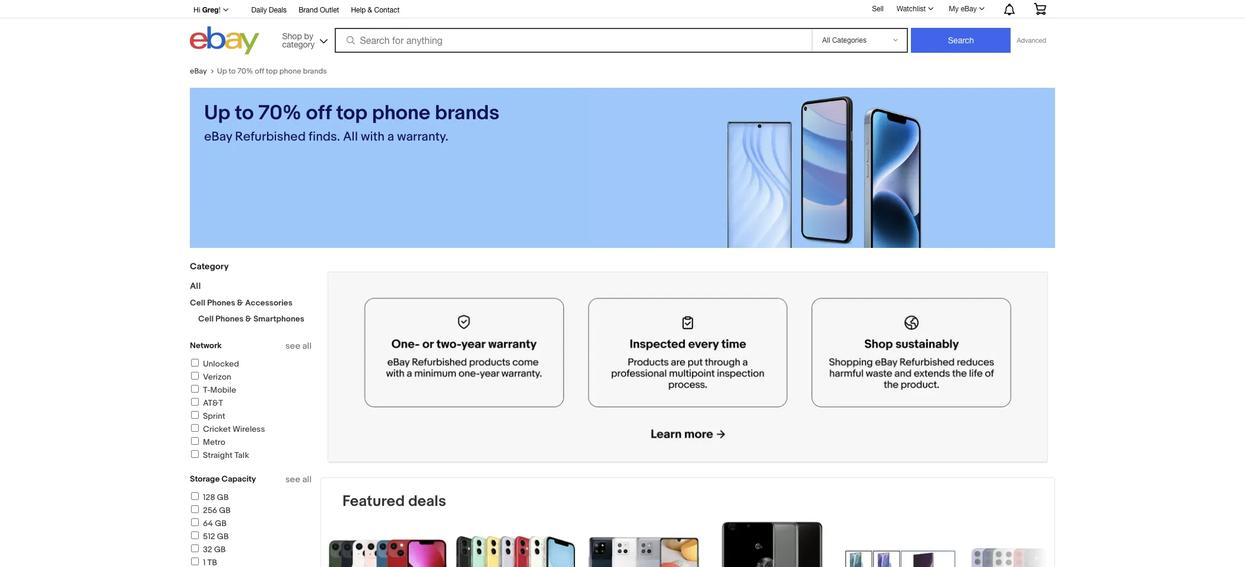 Task type: vqa. For each thing, say whether or not it's contained in the screenshot.
top "Within"
no



Task type: locate. For each thing, give the bounding box(es) containing it.
64 GB checkbox
[[191, 519, 199, 526]]

see all button for storage capacity
[[285, 474, 312, 485]]

gb for 512 gb
[[217, 532, 229, 542]]

featured deals
[[342, 492, 446, 511]]

70% up refurbished
[[258, 101, 301, 126]]

1 vertical spatial see
[[285, 474, 300, 485]]

my
[[949, 5, 959, 13]]

all down category
[[190, 281, 201, 292]]

sprint link
[[189, 411, 225, 421]]

verizon link
[[189, 372, 231, 382]]

& right help
[[368, 6, 372, 14]]

1 horizontal spatial brands
[[435, 101, 499, 126]]

phone for up to 70% off top phone brands
[[279, 66, 301, 76]]

phone down category
[[279, 66, 301, 76]]

gb right 128
[[217, 493, 229, 503]]

32 gb
[[203, 545, 226, 555]]

0 vertical spatial all
[[302, 341, 312, 352]]

deals
[[408, 492, 446, 511]]

watchlist
[[897, 5, 926, 13]]

1 vertical spatial see all
[[285, 474, 312, 485]]

see down smartphones
[[285, 341, 300, 352]]

256 GB checkbox
[[191, 506, 199, 513]]

1 vertical spatial cell
[[198, 314, 214, 324]]

0 vertical spatial see all button
[[285, 341, 312, 352]]

phones down category
[[207, 298, 235, 308]]

with
[[361, 129, 385, 145]]

1 horizontal spatial &
[[245, 314, 252, 324]]

all
[[302, 341, 312, 352], [302, 474, 312, 485]]

apple iphone 12 mini 64gb factory unlocked at&t t-mobile verizon good condition image
[[969, 521, 1088, 567]]

None submit
[[911, 28, 1011, 53]]

0 horizontal spatial off
[[255, 66, 264, 76]]

0 vertical spatial top
[[266, 66, 278, 76]]

top inside up to 70% off top phone brands ebay refurbished finds. all with a warranty.
[[336, 101, 367, 126]]

70% for up to 70% off top phone brands ebay refurbished finds. all with a warranty.
[[258, 101, 301, 126]]

2 vertical spatial ebay
[[204, 129, 232, 145]]

to up refurbished
[[235, 101, 254, 126]]

off
[[255, 66, 264, 76], [306, 101, 332, 126]]

phones
[[207, 298, 235, 308], [215, 314, 243, 324]]

0 vertical spatial up
[[217, 66, 227, 76]]

help & contact
[[351, 6, 400, 14]]

None text field
[[328, 272, 1047, 462]]

brands down category
[[303, 66, 327, 76]]

all link
[[190, 281, 201, 292]]

1 vertical spatial see all button
[[285, 474, 312, 485]]

up
[[217, 66, 227, 76], [204, 101, 230, 126]]

sell link
[[867, 5, 889, 13]]

gb right 512
[[217, 532, 229, 542]]

samsung galaxy a42 5g 128gb unlocked smartphone - very good image
[[585, 521, 703, 567]]

network
[[190, 341, 222, 351]]

0 vertical spatial cell
[[190, 298, 205, 308]]

off inside up to 70% off top phone brands ebay refurbished finds. all with a warranty.
[[306, 101, 332, 126]]

to for up to 70% off top phone brands
[[229, 66, 236, 76]]

see all for network
[[285, 341, 312, 352]]

2 horizontal spatial &
[[368, 6, 372, 14]]

64
[[203, 519, 213, 529]]

256 gb link
[[189, 506, 231, 516]]

gb for 64 gb
[[215, 519, 227, 529]]

gb right 256
[[219, 506, 231, 516]]

t-
[[203, 385, 210, 395]]

sprint
[[203, 411, 225, 421]]

samsung galaxy note 20 ultra 5g n986u 128gb unlocked - good image
[[841, 547, 960, 567]]

straight talk
[[203, 450, 249, 461]]

1 vertical spatial all
[[190, 281, 201, 292]]

up inside up to 70% off top phone brands ebay refurbished finds. all with a warranty.
[[204, 101, 230, 126]]

1 vertical spatial brands
[[435, 101, 499, 126]]

t-mobile link
[[189, 385, 236, 395]]

1 vertical spatial &
[[237, 298, 243, 308]]

0 vertical spatial 70%
[[237, 66, 253, 76]]

none text field inside featured deals main content
[[328, 272, 1047, 462]]

1 horizontal spatial off
[[306, 101, 332, 126]]

off for up to 70% off top phone brands ebay refurbished finds. all with a warranty.
[[306, 101, 332, 126]]

see
[[285, 341, 300, 352], [285, 474, 300, 485]]

mobile
[[210, 385, 236, 395]]

Metro checkbox
[[191, 437, 199, 445]]

cell down all link
[[190, 298, 205, 308]]

1 all from the top
[[302, 341, 312, 352]]

0 horizontal spatial 70%
[[237, 66, 253, 76]]

70% for up to 70% off top phone brands
[[237, 66, 253, 76]]

0 horizontal spatial &
[[237, 298, 243, 308]]

1 see all from the top
[[285, 341, 312, 352]]

top
[[266, 66, 278, 76], [336, 101, 367, 126]]

0 vertical spatial &
[[368, 6, 372, 14]]

2 see all button from the top
[[285, 474, 312, 485]]

gb right 64
[[215, 519, 227, 529]]

see for network
[[285, 341, 300, 352]]

unlocked
[[203, 359, 239, 369]]

Sprint checkbox
[[191, 411, 199, 419]]

gb right 32
[[214, 545, 226, 555]]

apple iphone 13 a2482 128gb network unlocked good condition image
[[328, 521, 447, 567]]

featured
[[342, 492, 405, 511]]

0 horizontal spatial all
[[190, 281, 201, 292]]

daily deals
[[251, 6, 287, 14]]

1 vertical spatial ebay
[[190, 66, 207, 76]]

1 vertical spatial phone
[[372, 101, 430, 126]]

all
[[343, 129, 358, 145], [190, 281, 201, 292]]

1 vertical spatial 70%
[[258, 101, 301, 126]]

70% right ebay link
[[237, 66, 253, 76]]

see right capacity on the left
[[285, 474, 300, 485]]

1 horizontal spatial 70%
[[258, 101, 301, 126]]

to inside up to 70% off top phone brands ebay refurbished finds. all with a warranty.
[[235, 101, 254, 126]]

0 vertical spatial all
[[343, 129, 358, 145]]

0 horizontal spatial top
[[266, 66, 278, 76]]

64 gb
[[203, 519, 227, 529]]

all inside all cell phones & accessories cell phones & smartphones
[[190, 281, 201, 292]]

0 vertical spatial ebay
[[961, 5, 977, 13]]

watchlist link
[[890, 2, 939, 16]]

metro
[[203, 437, 225, 447]]

1 vertical spatial top
[[336, 101, 367, 126]]

help & contact link
[[351, 4, 400, 17]]

brands inside up to 70% off top phone brands ebay refurbished finds. all with a warranty.
[[435, 101, 499, 126]]

cell up network
[[198, 314, 214, 324]]

outlet
[[320, 6, 339, 14]]

talk
[[234, 450, 249, 461]]

0 vertical spatial brands
[[303, 66, 327, 76]]

contact
[[374, 6, 400, 14]]

see all
[[285, 341, 312, 352], [285, 474, 312, 485]]

2 all from the top
[[302, 474, 312, 485]]

1 vertical spatial to
[[235, 101, 254, 126]]

2 see from the top
[[285, 474, 300, 485]]

brand outlet link
[[299, 4, 339, 17]]

unlocked link
[[189, 359, 239, 369]]

my ebay
[[949, 5, 977, 13]]

1 vertical spatial off
[[306, 101, 332, 126]]

0 horizontal spatial brands
[[303, 66, 327, 76]]

1 horizontal spatial all
[[343, 129, 358, 145]]

at&t
[[203, 398, 223, 408]]

brand outlet
[[299, 6, 339, 14]]

512 gb link
[[189, 532, 229, 542]]

1 vertical spatial phones
[[215, 314, 243, 324]]

70% inside up to 70% off top phone brands ebay refurbished finds. all with a warranty.
[[258, 101, 301, 126]]

& left the accessories
[[237, 298, 243, 308]]

1 see from the top
[[285, 341, 300, 352]]

0 vertical spatial see
[[285, 341, 300, 352]]

all cell phones & accessories cell phones & smartphones
[[190, 281, 304, 324]]

featured deals main content
[[320, 262, 1088, 567]]

see all button
[[285, 341, 312, 352], [285, 474, 312, 485]]

up to 70% off top phone brands ebay refurbished finds. all with a warranty.
[[204, 101, 499, 145]]

0 vertical spatial see all
[[285, 341, 312, 352]]

1 vertical spatial all
[[302, 474, 312, 485]]

cell
[[190, 298, 205, 308], [198, 314, 214, 324]]

phones up network
[[215, 314, 243, 324]]

0 horizontal spatial phone
[[279, 66, 301, 76]]

up for up to 70% off top phone brands
[[217, 66, 227, 76]]

1 vertical spatial up
[[204, 101, 230, 126]]

0 vertical spatial to
[[229, 66, 236, 76]]

brands up warranty.
[[435, 101, 499, 126]]

all left 'with'
[[343, 129, 358, 145]]

phone
[[279, 66, 301, 76], [372, 101, 430, 126]]

1 horizontal spatial top
[[336, 101, 367, 126]]

ebay
[[961, 5, 977, 13], [190, 66, 207, 76], [204, 129, 232, 145]]

see all button for network
[[285, 341, 312, 352]]

ebay inside up to 70% off top phone brands ebay refurbished finds. all with a warranty.
[[204, 129, 232, 145]]

gb
[[217, 493, 229, 503], [219, 506, 231, 516], [215, 519, 227, 529], [217, 532, 229, 542], [214, 545, 226, 555]]

shop by category button
[[277, 26, 330, 52]]

daily
[[251, 6, 267, 14]]

at&t link
[[189, 398, 223, 408]]

brand
[[299, 6, 318, 14]]

to
[[229, 66, 236, 76], [235, 101, 254, 126]]

brands
[[303, 66, 327, 76], [435, 101, 499, 126]]

phone for up to 70% off top phone brands ebay refurbished finds. all with a warranty.
[[372, 101, 430, 126]]

128
[[203, 493, 215, 503]]

1 see all button from the top
[[285, 341, 312, 352]]

2 vertical spatial &
[[245, 314, 252, 324]]

top up 'with'
[[336, 101, 367, 126]]

top for up to 70% off top phone brands ebay refurbished finds. all with a warranty.
[[336, 101, 367, 126]]

top down shop by category dropdown button
[[266, 66, 278, 76]]

a
[[387, 129, 394, 145]]

refurbished
[[235, 129, 306, 145]]

2 see all from the top
[[285, 474, 312, 485]]

category
[[190, 261, 229, 272]]

& down the accessories
[[245, 314, 252, 324]]

phone up a
[[372, 101, 430, 126]]

ebay refurbished image
[[328, 272, 1047, 462]]

32 GB checkbox
[[191, 545, 199, 553]]

512 gb
[[203, 532, 229, 542]]

512 GB checkbox
[[191, 532, 199, 539]]

to right ebay link
[[229, 66, 236, 76]]

0 vertical spatial off
[[255, 66, 264, 76]]

cricket wireless
[[203, 424, 265, 434]]

1 horizontal spatial phone
[[372, 101, 430, 126]]

all inside up to 70% off top phone brands ebay refurbished finds. all with a warranty.
[[343, 129, 358, 145]]

phone inside up to 70% off top phone brands ebay refurbished finds. all with a warranty.
[[372, 101, 430, 126]]

AT&T checkbox
[[191, 398, 199, 406]]

0 vertical spatial phone
[[279, 66, 301, 76]]

ebay link
[[190, 66, 217, 76]]

&
[[368, 6, 372, 14], [237, 298, 243, 308], [245, 314, 252, 324]]



Task type: describe. For each thing, give the bounding box(es) containing it.
gb for 256 gb
[[219, 506, 231, 516]]

greg
[[202, 5, 219, 14]]

up for up to 70% off top phone brands ebay refurbished finds. all with a warranty.
[[204, 101, 230, 126]]

apple iphone 11 64gb factory unlocked 4g lte smartphone - very good image
[[456, 536, 575, 567]]

128 GB checkbox
[[191, 493, 199, 500]]

cricket
[[203, 424, 231, 434]]

512
[[203, 532, 215, 542]]

samsung galaxy s20 ultra 5g sm-g988u 128gb unlocked smartphone - very good image
[[713, 521, 831, 567]]

storage capacity
[[190, 474, 256, 484]]

ebay inside account navigation
[[961, 5, 977, 13]]

shop
[[282, 31, 302, 41]]

brands for up to 70% off top phone brands
[[303, 66, 327, 76]]

shop by category
[[282, 31, 315, 49]]

t-mobile
[[203, 385, 236, 395]]

hi
[[193, 6, 200, 14]]

& inside account navigation
[[368, 6, 372, 14]]

32
[[203, 545, 212, 555]]

your shopping cart image
[[1033, 3, 1047, 15]]

daily deals link
[[251, 4, 287, 17]]

brands for up to 70% off top phone brands ebay refurbished finds. all with a warranty.
[[435, 101, 499, 126]]

deals
[[269, 6, 287, 14]]

capacity
[[222, 474, 256, 484]]

cricket wireless link
[[189, 424, 265, 434]]

wireless
[[233, 424, 265, 434]]

256 gb
[[203, 506, 231, 516]]

64 gb link
[[189, 519, 227, 529]]

off for up to 70% off top phone brands
[[255, 66, 264, 76]]

hi greg !
[[193, 5, 221, 14]]

my ebay link
[[942, 2, 990, 16]]

Straight Talk checkbox
[[191, 450, 199, 458]]

account navigation
[[187, 0, 1055, 18]]

256
[[203, 506, 217, 516]]

warranty.
[[397, 129, 448, 145]]

advanced
[[1017, 37, 1046, 44]]

0 vertical spatial phones
[[207, 298, 235, 308]]

straight talk link
[[189, 450, 249, 461]]

by
[[304, 31, 313, 41]]

see all for storage capacity
[[285, 474, 312, 485]]

storage
[[190, 474, 220, 484]]

1 TB checkbox
[[191, 558, 199, 566]]

smartphones
[[253, 314, 304, 324]]

sell
[[872, 5, 884, 13]]

Verizon checkbox
[[191, 372, 199, 380]]

shop by category banner
[[187, 0, 1055, 58]]

32 gb link
[[189, 545, 226, 555]]

category
[[282, 39, 315, 49]]

advanced link
[[1011, 28, 1052, 52]]

metro link
[[189, 437, 225, 447]]

see for storage capacity
[[285, 474, 300, 485]]

help
[[351, 6, 366, 14]]

gb for 32 gb
[[214, 545, 226, 555]]

none submit inside the shop by category banner
[[911, 28, 1011, 53]]

Unlocked checkbox
[[191, 359, 199, 367]]

128 gb link
[[189, 493, 229, 503]]

gb for 128 gb
[[217, 493, 229, 503]]

top for up to 70% off top phone brands
[[266, 66, 278, 76]]

all for network
[[302, 341, 312, 352]]

!
[[219, 6, 221, 14]]

Cricket Wireless checkbox
[[191, 424, 199, 432]]

finds.
[[309, 129, 340, 145]]

128 gb
[[203, 493, 229, 503]]

up to 70% off top phone brands
[[217, 66, 327, 76]]

to for up to 70% off top phone brands ebay refurbished finds. all with a warranty.
[[235, 101, 254, 126]]

accessories
[[245, 298, 292, 308]]

straight
[[203, 450, 233, 461]]

T-Mobile checkbox
[[191, 385, 199, 393]]

verizon
[[203, 372, 231, 382]]

all for storage capacity
[[302, 474, 312, 485]]

Search for anything text field
[[336, 29, 810, 52]]



